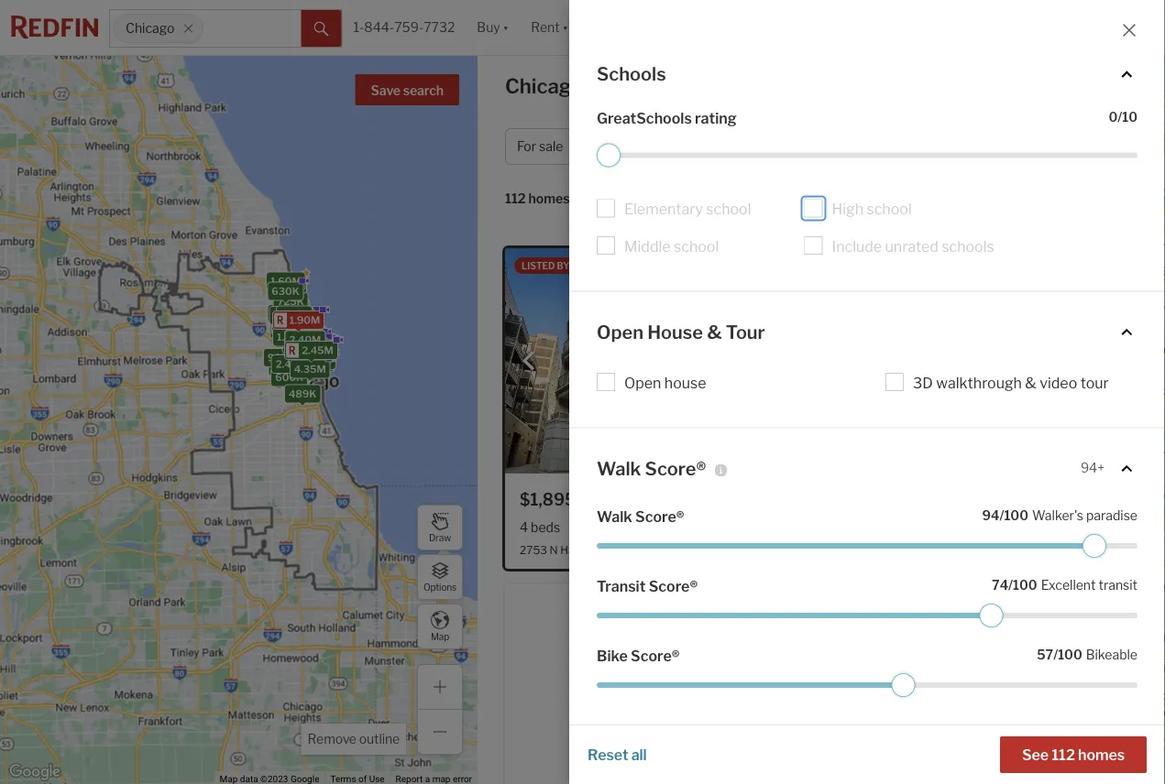Task type: describe. For each thing, give the bounding box(es) containing it.
all
[[968, 139, 984, 154]]

499k
[[293, 338, 321, 350]]

high
[[832, 200, 864, 218]]

elementary
[[624, 200, 703, 218]]

map
[[431, 632, 449, 643]]

save search
[[371, 83, 444, 99]]

open house & tour
[[597, 321, 765, 343]]

map button
[[417, 604, 463, 650]]

0 vertical spatial 1.40m
[[276, 309, 307, 321]]

hampden
[[560, 543, 610, 557]]

type
[[742, 139, 769, 154]]

filters
[[987, 139, 1023, 154]]

open house & tour link
[[597, 320, 1138, 345]]

unrated
[[885, 237, 939, 255]]

2.29m
[[278, 329, 310, 340]]

2753 n hampden ct unit 2b, chicago, il 60614
[[520, 543, 763, 557]]

/100 for bike score®
[[1054, 647, 1083, 663]]

1.75m
[[284, 350, 314, 362]]

racine
[[883, 543, 918, 557]]

0 /10
[[1109, 110, 1138, 125]]

0
[[1109, 110, 1118, 125]]

tour
[[726, 321, 765, 343]]

845k
[[291, 347, 318, 359]]

open for open house & tour
[[597, 321, 644, 343]]

1 vertical spatial 3.00m
[[282, 349, 315, 360]]

750k
[[299, 345, 326, 357]]

by
[[557, 260, 570, 271]]

112 homes
[[505, 191, 570, 207]]

7732
[[424, 20, 455, 35]]

school for high school
[[867, 200, 912, 218]]

score® for bike
[[631, 647, 680, 665]]

/100 for walk score®
[[1000, 508, 1029, 524]]

2+
[[860, 139, 875, 154]]

1 vertical spatial 1.40m
[[277, 332, 308, 344]]

1 vertical spatial 1.60m
[[279, 329, 310, 341]]

1.85m
[[280, 332, 310, 344]]

homes inside button
[[1078, 746, 1125, 764]]

all filters • 6 button
[[934, 128, 1053, 165]]

630k
[[272, 286, 300, 298]]

0 horizontal spatial chicago,
[[505, 74, 588, 99]]

4 bd / 2+ ba
[[823, 139, 893, 154]]

1 horizontal spatial il
[[716, 543, 726, 557]]

score® for transit
[[649, 578, 698, 596]]

1.35m
[[286, 338, 317, 350]]

2.90m
[[293, 345, 325, 356]]

74 /100 excellent transit
[[992, 578, 1138, 593]]

2 horizontal spatial chicago,
[[945, 543, 989, 557]]

city guide link
[[1064, 78, 1138, 100]]

1.33m
[[279, 363, 309, 375]]

4 bd / 2+ ba button
[[811, 128, 927, 165]]

$1,895,000
[[520, 490, 614, 510]]

(lot)
[[1080, 520, 1103, 535]]

house
[[647, 321, 703, 343]]

5.00m
[[293, 342, 326, 353]]

3.85m
[[292, 348, 324, 360]]

remove
[[308, 732, 357, 748]]

0 horizontal spatial 112
[[505, 191, 526, 207]]

2 vertical spatial 1.40m
[[284, 347, 314, 359]]

6
[[1033, 139, 1042, 154]]

city guide
[[1064, 80, 1134, 98]]

greatschools
[[597, 110, 692, 127]]

submit search image
[[314, 22, 329, 36]]

remove chicago image
[[183, 23, 194, 34]]

1-
[[353, 20, 364, 35]]

open house
[[624, 374, 706, 392]]

transit
[[597, 578, 646, 596]]

94+
[[1081, 461, 1105, 476]]

2 ft from the left
[[992, 520, 1002, 535]]

map region
[[0, 7, 602, 785]]

photo of 2753 n hampden ct unit 2b, chicago, il 60614 image
[[505, 248, 811, 474]]

0 horizontal spatial homes
[[529, 191, 570, 207]]

975k
[[285, 355, 312, 367]]

57 /100 bikeable
[[1037, 647, 1138, 663]]

homes
[[615, 74, 683, 99]]

997k
[[268, 352, 295, 364]]

ft for 2,902 sq ft
[[692, 520, 701, 535]]

640k
[[293, 336, 321, 348]]

2 walk score® from the top
[[597, 508, 684, 526]]

remove 4 bd / 2+ ba image
[[902, 141, 913, 152]]

favorite button image
[[1097, 489, 1120, 513]]

sort
[[592, 191, 619, 207]]

3d walkthrough & video tour
[[913, 374, 1109, 392]]

paradise
[[1086, 508, 1138, 524]]

6.10m
[[294, 342, 325, 354]]

1 vertical spatial 1.00m
[[285, 351, 316, 363]]

112 inside button
[[1052, 746, 1075, 764]]

94
[[982, 508, 1000, 524]]

previous button image
[[520, 352, 538, 371]]

6.00m
[[293, 338, 325, 350]]

2.25m
[[300, 357, 331, 369]]

0 vertical spatial 3.00m
[[289, 334, 321, 346]]

for
[[687, 74, 715, 99]]

transit
[[1099, 578, 1138, 593]]

include
[[832, 237, 882, 255]]

1.08m
[[294, 338, 325, 350]]

bike score®
[[597, 647, 680, 665]]

walkthrough
[[936, 374, 1022, 392]]

sq for 3,023
[[1050, 520, 1065, 535]]

1 walk from the top
[[597, 458, 641, 480]]

transit score®
[[597, 578, 698, 596]]

4 for 4 beds
[[520, 520, 528, 535]]

sq ft
[[975, 520, 1002, 535]]

tour
[[1081, 374, 1109, 392]]

n for 3145
[[872, 543, 881, 557]]

home
[[703, 139, 739, 154]]

60614
[[728, 543, 763, 557]]

ave,
[[921, 543, 942, 557]]

844-
[[364, 20, 394, 35]]

7.00m
[[285, 348, 317, 360]]

rating
[[695, 110, 737, 127]]

high school
[[832, 200, 912, 218]]

1.20m
[[286, 332, 316, 344]]

8.00m
[[293, 354, 325, 366]]

/100 for transit score®
[[1009, 578, 1038, 593]]

n for 2753
[[550, 543, 558, 557]]

open for open house
[[624, 374, 661, 392]]



Task type: vqa. For each thing, say whether or not it's contained in the screenshot.


Task type: locate. For each thing, give the bounding box(es) containing it.
school right high
[[867, 200, 912, 218]]

greatschools rating
[[597, 110, 737, 127]]

1 horizontal spatial 4
[[823, 139, 832, 154]]

0 vertical spatial /100
[[1000, 508, 1029, 524]]

700k
[[281, 309, 308, 321]]

schools link
[[597, 61, 1138, 87]]

/100 down 60657
[[1009, 578, 1038, 593]]

0 vertical spatial open
[[597, 321, 644, 343]]

0 horizontal spatial 4
[[520, 520, 528, 535]]

0 vertical spatial 1.00m
[[288, 332, 319, 343]]

sq right 2,902
[[675, 520, 689, 535]]

bd
[[834, 139, 850, 154]]

2b,
[[651, 543, 667, 557]]

score® down 2b,
[[649, 578, 698, 596]]

include unrated schools
[[832, 237, 995, 255]]

1 horizontal spatial chicago,
[[670, 543, 714, 557]]

remove outline
[[308, 732, 400, 748]]

il left 60614
[[716, 543, 726, 557]]

1 vertical spatial open
[[624, 374, 661, 392]]

listed
[[522, 260, 555, 271]]

2.00m
[[276, 321, 308, 333], [290, 339, 323, 351], [291, 342, 323, 354], [299, 353, 331, 365]]

n right 3145 at the right bottom of the page
[[872, 543, 881, 557]]

chicago
[[126, 21, 175, 36]]

school down home type
[[706, 200, 751, 218]]

score® up 2b,
[[635, 508, 684, 526]]

1 vertical spatial 4
[[520, 520, 528, 535]]

489k
[[289, 388, 317, 400]]

112 down for on the left top of page
[[505, 191, 526, 207]]

1 horizontal spatial 112
[[1052, 746, 1075, 764]]

0 horizontal spatial il
[[592, 74, 611, 99]]

759-
[[394, 20, 424, 35]]

listed by redfin
[[522, 260, 606, 271]]

ft for 3,023 sq ft (lot)
[[1067, 520, 1077, 535]]

recommended button
[[622, 190, 732, 208]]

/10
[[1118, 110, 1138, 125]]

679k
[[279, 302, 306, 314]]

search
[[403, 83, 444, 99]]

4.50m
[[294, 344, 326, 356]]

see
[[1022, 746, 1049, 764]]

3145
[[843, 543, 870, 557]]

599k
[[294, 340, 322, 352]]

4 beds
[[520, 520, 560, 535]]

1 ft from the left
[[692, 520, 701, 535]]

walk up the baths
[[597, 458, 641, 480]]

0 vertical spatial 1.90m
[[290, 315, 320, 327]]

1 vertical spatial walk score®
[[597, 508, 684, 526]]

1.00m
[[288, 332, 319, 343], [285, 351, 316, 363]]

1 vertical spatial 995k
[[299, 344, 326, 356]]

excellent
[[1041, 578, 1096, 593]]

& for house
[[707, 321, 722, 343]]

/100 left bikeable
[[1054, 647, 1083, 663]]

•
[[1026, 139, 1030, 154]]

see 112 homes button
[[1000, 737, 1147, 774]]

0 vertical spatial walk
[[597, 458, 641, 480]]

2,902
[[636, 520, 672, 535]]

1 horizontal spatial &
[[1025, 374, 1037, 392]]

/100
[[1000, 508, 1029, 524], [1009, 578, 1038, 593], [1054, 647, 1083, 663]]

& for walkthrough
[[1025, 374, 1037, 392]]

favorite button checkbox
[[1097, 489, 1120, 513]]

995k
[[277, 329, 305, 341], [299, 344, 326, 356]]

1 vertical spatial /100
[[1009, 578, 1038, 593]]

4 left bd
[[823, 139, 832, 154]]

/100 up 60657
[[1000, 508, 1029, 524]]

1 vertical spatial walk
[[597, 508, 632, 526]]

1 vertical spatial &
[[1025, 374, 1037, 392]]

save search button
[[355, 74, 459, 105]]

bike
[[597, 647, 628, 665]]

walk score® up 2,902
[[597, 458, 706, 480]]

all filters • 6
[[968, 139, 1042, 154]]

None search field
[[204, 10, 301, 47]]

school for elementary school
[[706, 200, 751, 218]]

school down elementary school
[[674, 237, 719, 255]]

0 vertical spatial 1.60m
[[271, 276, 301, 288]]

None range field
[[597, 143, 1138, 167], [597, 535, 1138, 558], [597, 604, 1138, 628], [597, 674, 1138, 698], [597, 143, 1138, 167], [597, 535, 1138, 558], [597, 604, 1138, 628], [597, 674, 1138, 698]]

2 sq from the left
[[975, 520, 989, 535]]

1 horizontal spatial ft
[[992, 520, 1002, 535]]

chicago, down 2,902 sq ft
[[670, 543, 714, 557]]

score® right bike
[[631, 647, 680, 665]]

2 n from the left
[[872, 543, 881, 557]]

1.40m
[[276, 309, 307, 321], [277, 332, 308, 344], [284, 347, 314, 359]]

middle school
[[624, 237, 719, 255]]

1 horizontal spatial sq
[[975, 520, 989, 535]]

1.65m
[[275, 324, 305, 336]]

sq right 3,023
[[1050, 520, 1065, 535]]

chicago, il homes for sale
[[505, 74, 761, 99]]

1 walk score® from the top
[[597, 458, 706, 480]]

2 horizontal spatial sq
[[1050, 520, 1065, 535]]

il down 'sq ft'
[[991, 543, 1001, 557]]

options button
[[417, 555, 463, 601]]

1.17m
[[286, 328, 314, 340]]

open
[[597, 321, 644, 343], [624, 374, 661, 392]]

1.25m
[[277, 331, 307, 343], [286, 334, 316, 346]]

3 sq from the left
[[1050, 520, 1065, 535]]

for
[[517, 139, 536, 154]]

4 left the beds
[[520, 520, 528, 535]]

n right 2753
[[550, 543, 558, 557]]

google image
[[5, 761, 65, 785]]

2 vertical spatial /100
[[1054, 647, 1083, 663]]

1 vertical spatial 1.90m
[[285, 348, 316, 360]]

outline
[[359, 732, 400, 748]]

guide
[[1095, 80, 1134, 98]]

60657
[[1003, 543, 1039, 557]]

1.90m
[[290, 315, 320, 327], [285, 348, 316, 360]]

2 walk from the top
[[597, 508, 632, 526]]

0 horizontal spatial n
[[550, 543, 558, 557]]

0 vertical spatial walk score®
[[597, 458, 706, 480]]

price button
[[606, 128, 684, 165]]

chicago, up sale
[[505, 74, 588, 99]]

2 vertical spatial 1.60m
[[275, 357, 305, 369]]

elementary school
[[624, 200, 751, 218]]

& left tour
[[707, 321, 722, 343]]

2.30m
[[296, 343, 328, 355]]

3 units
[[295, 346, 329, 358], [294, 352, 328, 364]]

for sale
[[517, 139, 563, 154]]

score® up 2,902 sq ft
[[645, 458, 706, 480]]

chicago, down 'sq ft'
[[945, 543, 989, 557]]

school for middle school
[[674, 237, 719, 255]]

112 right see
[[1052, 746, 1075, 764]]

walk up ct
[[597, 508, 632, 526]]

ct
[[613, 543, 625, 557]]

0 vertical spatial 995k
[[277, 329, 305, 341]]

0 vertical spatial 4
[[823, 139, 832, 154]]

school
[[706, 200, 751, 218], [867, 200, 912, 218], [674, 237, 719, 255]]

schools
[[942, 237, 995, 255]]

1 horizontal spatial n
[[872, 543, 881, 557]]

il left homes
[[592, 74, 611, 99]]

2 horizontal spatial ft
[[1067, 520, 1077, 535]]

photo of 1870 n sheffield ave #1, chicago, il 60614 image
[[829, 584, 1135, 785]]

4 inside button
[[823, 139, 832, 154]]

city
[[1064, 80, 1092, 98]]

reset
[[588, 746, 629, 764]]

1 n from the left
[[550, 543, 558, 557]]

draw
[[429, 533, 451, 544]]

3,023
[[1012, 520, 1048, 535]]

ft left (lot)
[[1067, 520, 1077, 535]]

n
[[550, 543, 558, 557], [872, 543, 881, 557]]

ft left 3,023
[[992, 520, 1002, 535]]

0 horizontal spatial sq
[[675, 520, 689, 535]]

schools
[[597, 63, 666, 85]]

ft
[[692, 520, 701, 535], [992, 520, 1002, 535], [1067, 520, 1077, 535]]

recommended
[[625, 191, 718, 207]]

1.60m
[[271, 276, 301, 288], [279, 329, 310, 341], [275, 357, 305, 369]]

save
[[371, 83, 401, 99]]

1-844-759-7732 link
[[353, 20, 455, 35]]

57
[[1037, 647, 1054, 663]]

1 vertical spatial homes
[[1078, 746, 1125, 764]]

homes down for sale button
[[529, 191, 570, 207]]

sq for 2,902
[[675, 520, 689, 535]]

725k
[[277, 296, 304, 308]]

1 vertical spatial 112
[[1052, 746, 1075, 764]]

& left video
[[1025, 374, 1037, 392]]

0 horizontal spatial &
[[707, 321, 722, 343]]

/
[[852, 139, 857, 154]]

1.42m
[[290, 341, 320, 353]]

2 horizontal spatial il
[[991, 543, 1001, 557]]

1.03m
[[289, 331, 319, 343], [290, 341, 320, 353]]

sq up 3145 n racine ave, chicago, il 60657
[[975, 520, 989, 535]]

1 sq from the left
[[675, 520, 689, 535]]

homes
[[529, 191, 570, 207], [1078, 746, 1125, 764]]

homes right see
[[1078, 746, 1125, 764]]

0 vertical spatial &
[[707, 321, 722, 343]]

4 for 4 bd / 2+ ba
[[823, 139, 832, 154]]

0 vertical spatial homes
[[529, 191, 570, 207]]

bikeable
[[1086, 647, 1138, 663]]

3 ft from the left
[[1067, 520, 1077, 535]]

options
[[424, 582, 457, 593]]

house
[[665, 374, 706, 392]]

photo of 3145 n racine ave, chicago, il 60657 image
[[829, 248, 1135, 474]]

0 vertical spatial 112
[[505, 191, 526, 207]]

3145 n racine ave, chicago, il 60657
[[843, 543, 1039, 557]]

3d
[[913, 374, 933, 392]]

score® for walk
[[635, 508, 684, 526]]

remove outline button
[[301, 724, 406, 755]]

all
[[631, 746, 647, 764]]

price
[[617, 139, 649, 154]]

walk score® up 2753 n hampden ct unit 2b, chicago, il 60614
[[597, 508, 684, 526]]

0 horizontal spatial ft
[[692, 520, 701, 535]]

1 horizontal spatial homes
[[1078, 746, 1125, 764]]

1.45m
[[281, 312, 311, 324]]

ft right 2,902
[[692, 520, 701, 535]]

2 units
[[274, 310, 307, 322], [278, 333, 312, 345], [291, 339, 325, 350], [296, 343, 330, 355], [294, 344, 328, 356], [291, 348, 325, 360], [298, 355, 332, 367], [292, 358, 326, 370]]



